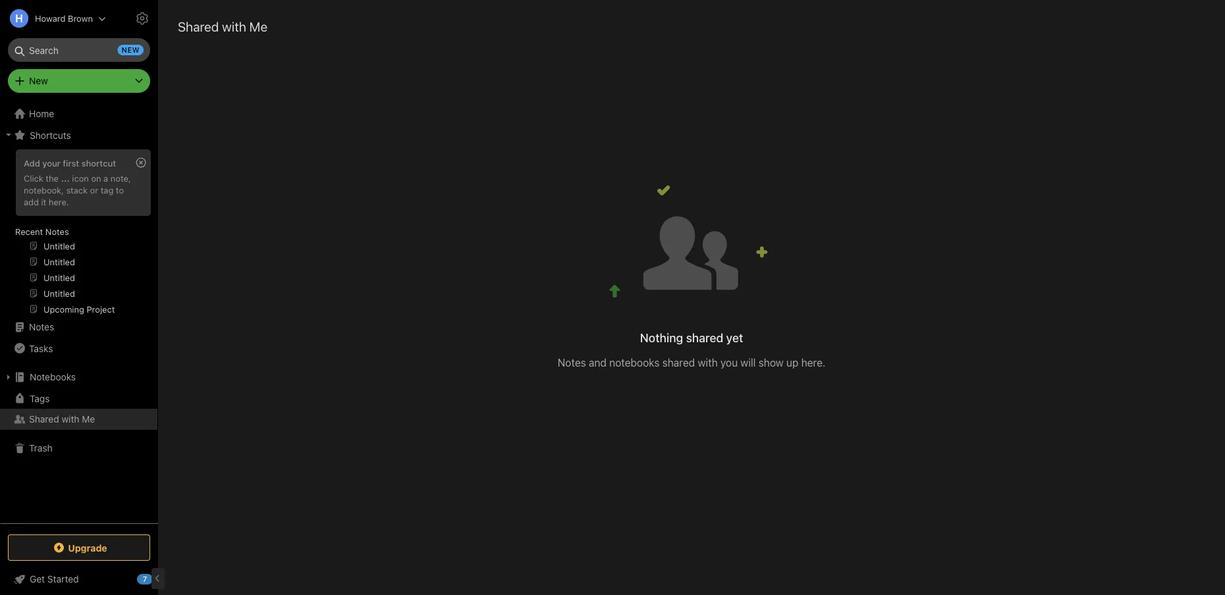 Task type: describe. For each thing, give the bounding box(es) containing it.
home link
[[0, 103, 158, 125]]

recent
[[15, 227, 43, 237]]

or
[[90, 185, 98, 195]]

...
[[61, 173, 70, 183]]

here. inside shared with me element
[[802, 357, 826, 369]]

your
[[42, 158, 61, 168]]

Account field
[[0, 5, 106, 32]]

on
[[91, 173, 101, 183]]

2 horizontal spatial with
[[698, 357, 718, 369]]

7
[[143, 576, 147, 584]]

0 vertical spatial shared
[[178, 18, 219, 34]]

Help and Learning task checklist field
[[0, 569, 158, 591]]

tags button
[[0, 388, 158, 409]]

tasks button
[[0, 338, 158, 359]]

note,
[[111, 173, 131, 183]]

shortcuts
[[30, 130, 71, 141]]

expand notebooks image
[[3, 372, 14, 383]]

upgrade
[[68, 543, 107, 554]]

show
[[759, 357, 784, 369]]

Search text field
[[17, 38, 141, 62]]

nothing shared yet
[[640, 331, 744, 345]]

add your first shortcut
[[24, 158, 116, 168]]

notebooks link
[[0, 367, 158, 388]]

add
[[24, 158, 40, 168]]

first
[[63, 158, 79, 168]]

howard brown
[[35, 14, 93, 23]]

icon
[[72, 173, 89, 183]]

tag
[[101, 185, 114, 195]]

notebooks
[[610, 357, 660, 369]]

nothing
[[640, 331, 684, 345]]

brown
[[68, 14, 93, 23]]

yet
[[727, 331, 744, 345]]

1 vertical spatial shared
[[663, 357, 695, 369]]

me inside the shared with me link
[[82, 414, 95, 425]]

the
[[46, 173, 59, 183]]

stack
[[66, 185, 88, 195]]

me inside shared with me element
[[250, 18, 268, 34]]

new search field
[[17, 38, 144, 62]]

notes for notes
[[29, 322, 54, 333]]

icon on a note, notebook, stack or tag to add it here.
[[24, 173, 131, 207]]

click to collapse image
[[153, 571, 163, 587]]

group inside tree
[[0, 146, 158, 322]]

get started
[[30, 574, 79, 585]]

you
[[721, 357, 738, 369]]

shared with me inside tree
[[29, 414, 95, 425]]



Task type: vqa. For each thing, say whether or not it's contained in the screenshot.
'Click the ...'
yes



Task type: locate. For each thing, give the bounding box(es) containing it.
notebook,
[[24, 185, 64, 195]]

and
[[589, 357, 607, 369]]

add
[[24, 197, 39, 207]]

get
[[30, 574, 45, 585]]

1 horizontal spatial here.
[[802, 357, 826, 369]]

2 vertical spatial notes
[[558, 357, 586, 369]]

up
[[787, 357, 799, 369]]

here. right it at left top
[[49, 197, 69, 207]]

notes link
[[0, 317, 158, 338]]

1 horizontal spatial shared
[[178, 18, 219, 34]]

shared with me element
[[158, 0, 1226, 596]]

a
[[104, 173, 108, 183]]

howard
[[35, 14, 66, 23]]

notes and notebooks shared with you will show up here.
[[558, 357, 826, 369]]

1 horizontal spatial me
[[250, 18, 268, 34]]

shared down tags
[[29, 414, 59, 425]]

1 vertical spatial with
[[698, 357, 718, 369]]

me
[[250, 18, 268, 34], [82, 414, 95, 425]]

new
[[122, 46, 140, 54]]

notes inside shared with me element
[[558, 357, 586, 369]]

1 vertical spatial notes
[[29, 322, 54, 333]]

with inside the shared with me link
[[62, 414, 79, 425]]

click the ...
[[24, 173, 70, 183]]

to
[[116, 185, 124, 195]]

0 vertical spatial notes
[[45, 227, 69, 237]]

shared
[[178, 18, 219, 34], [29, 414, 59, 425]]

shared right settings image
[[178, 18, 219, 34]]

0 horizontal spatial with
[[62, 414, 79, 425]]

click
[[24, 173, 43, 183]]

shared up notes and notebooks shared with you will show up here.
[[687, 331, 724, 345]]

it
[[41, 197, 46, 207]]

trash
[[29, 443, 53, 454]]

notes right the recent
[[45, 227, 69, 237]]

trash link
[[0, 438, 158, 459]]

notebooks
[[30, 372, 76, 383]]

0 vertical spatial me
[[250, 18, 268, 34]]

recent notes
[[15, 227, 69, 237]]

0 horizontal spatial shared with me
[[29, 414, 95, 425]]

0 vertical spatial shared with me
[[178, 18, 268, 34]]

here.
[[49, 197, 69, 207], [802, 357, 826, 369]]

1 vertical spatial me
[[82, 414, 95, 425]]

here. inside "icon on a note, notebook, stack or tag to add it here."
[[49, 197, 69, 207]]

home
[[29, 108, 54, 119]]

0 vertical spatial with
[[222, 18, 246, 34]]

here. right up
[[802, 357, 826, 369]]

shared
[[687, 331, 724, 345], [663, 357, 695, 369]]

tree containing home
[[0, 103, 158, 523]]

new
[[29, 75, 48, 86]]

1 vertical spatial shared
[[29, 414, 59, 425]]

group
[[0, 146, 158, 322]]

0 horizontal spatial here.
[[49, 197, 69, 207]]

shortcut
[[82, 158, 116, 168]]

shared with me
[[178, 18, 268, 34], [29, 414, 95, 425]]

started
[[47, 574, 79, 585]]

notes for notes and notebooks shared with you will show up here.
[[558, 357, 586, 369]]

new button
[[8, 69, 150, 93]]

shared down the nothing shared yet
[[663, 357, 695, 369]]

0 horizontal spatial shared
[[29, 414, 59, 425]]

notes up tasks
[[29, 322, 54, 333]]

group containing add your first shortcut
[[0, 146, 158, 322]]

shared inside tree
[[29, 414, 59, 425]]

tree
[[0, 103, 158, 523]]

settings image
[[134, 11, 150, 26]]

2 vertical spatial with
[[62, 414, 79, 425]]

upgrade button
[[8, 535, 150, 562]]

1 horizontal spatial shared with me
[[178, 18, 268, 34]]

with
[[222, 18, 246, 34], [698, 357, 718, 369], [62, 414, 79, 425]]

1 vertical spatial here.
[[802, 357, 826, 369]]

1 vertical spatial shared with me
[[29, 414, 95, 425]]

notes left and
[[558, 357, 586, 369]]

0 vertical spatial here.
[[49, 197, 69, 207]]

shared with me link
[[0, 409, 158, 430]]

will
[[741, 357, 756, 369]]

0 horizontal spatial me
[[82, 414, 95, 425]]

0 vertical spatial shared
[[687, 331, 724, 345]]

shortcuts button
[[0, 125, 158, 146]]

1 horizontal spatial with
[[222, 18, 246, 34]]

tasks
[[29, 343, 53, 354]]

notes
[[45, 227, 69, 237], [29, 322, 54, 333], [558, 357, 586, 369]]

tags
[[30, 393, 50, 404]]



